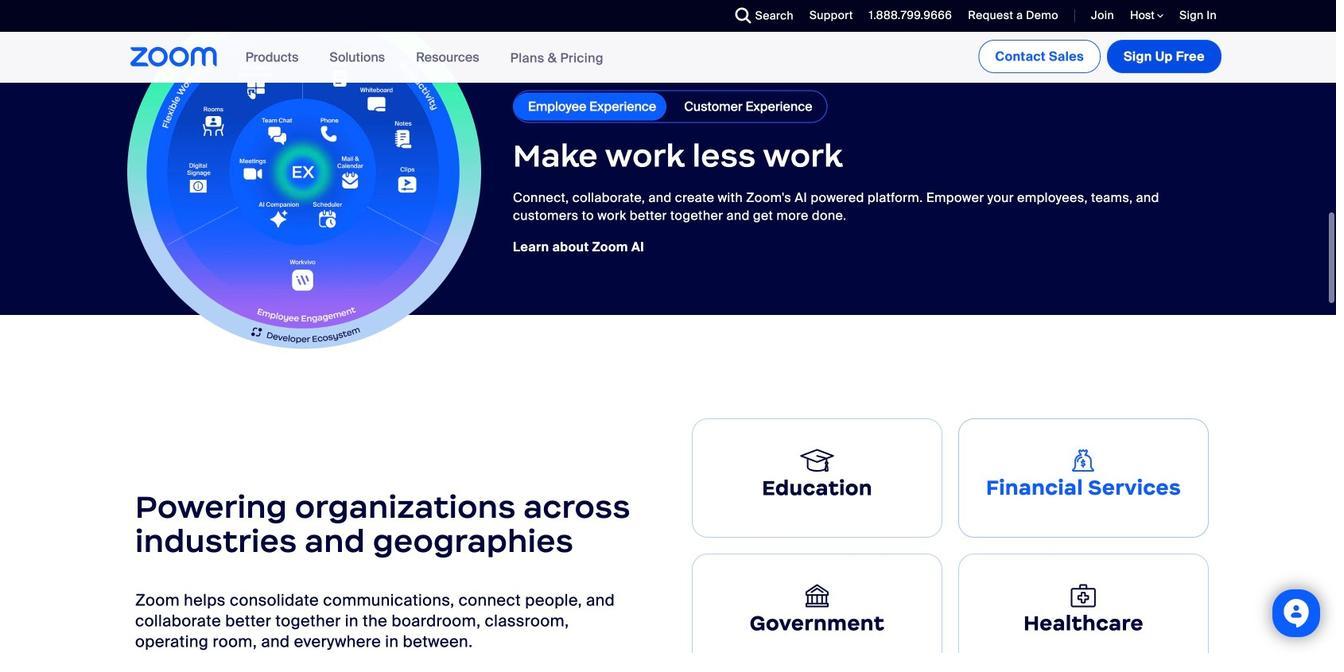 Task type: locate. For each thing, give the bounding box(es) containing it.
walmart logo image
[[954, 0, 1066, 17]]

banner
[[111, 32, 1225, 84]]

zoom logo image
[[130, 47, 218, 67]]

meetings navigation
[[975, 32, 1225, 76]]

tab list
[[684, 410, 1217, 653]]



Task type: describe. For each thing, give the bounding box(es) containing it.
the new york times logo image
[[668, 0, 779, 16]]

product information navigation
[[234, 32, 616, 84]]



Task type: vqa. For each thing, say whether or not it's contained in the screenshot.
button inside main content main content
no



